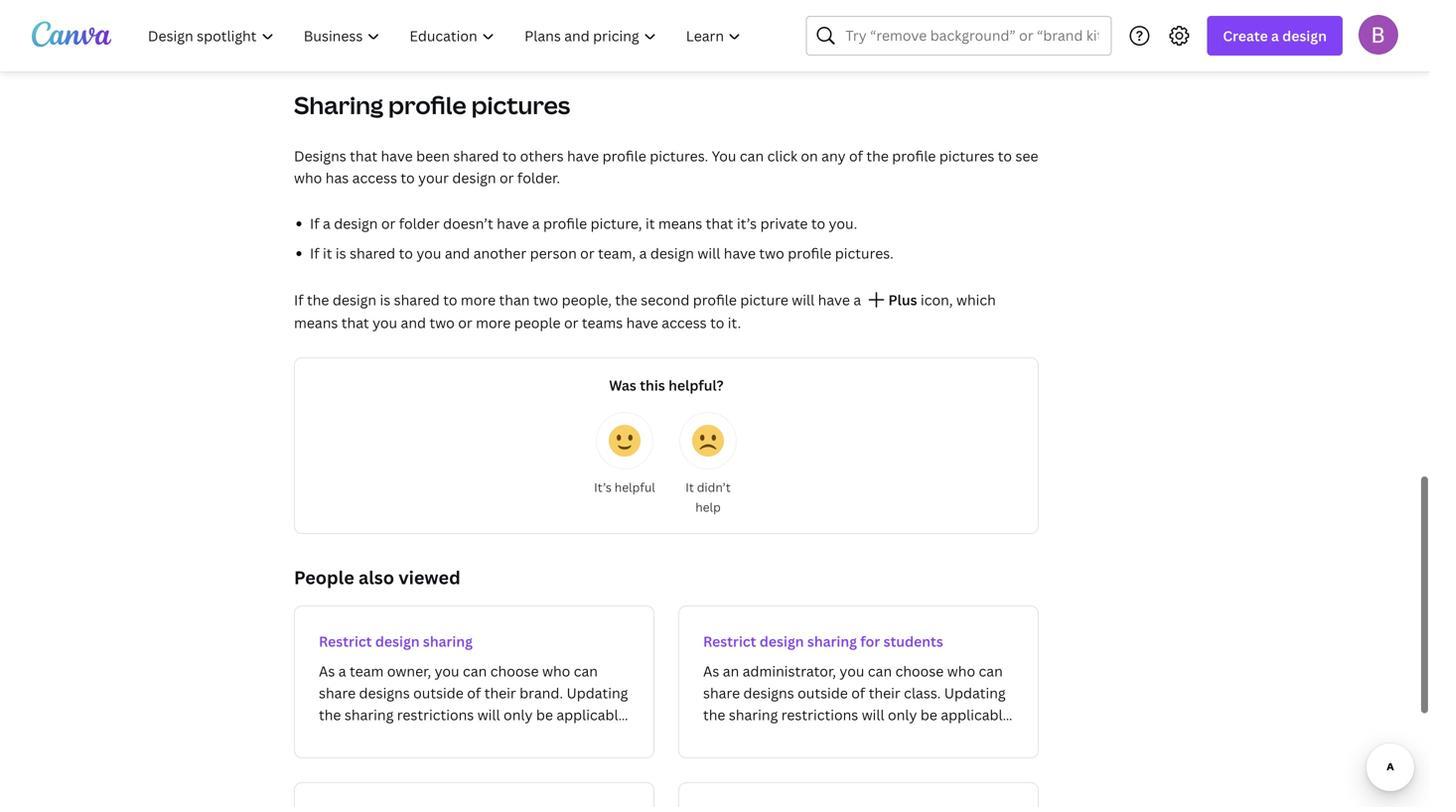 Task type: locate. For each thing, give the bounding box(es) containing it.
0 vertical spatial you
[[417, 244, 442, 263]]

0 vertical spatial shared
[[453, 147, 499, 165]]

😔 image
[[693, 425, 724, 457]]

to left it.
[[710, 313, 725, 332]]

1 horizontal spatial pictures.
[[835, 244, 894, 263]]

it
[[686, 479, 694, 496]]

people also viewed
[[294, 566, 461, 590]]

or
[[500, 168, 514, 187], [381, 214, 396, 233], [580, 244, 595, 263], [458, 313, 473, 332], [564, 313, 579, 332]]

design inside designs that have been shared to others have profile pictures. you can click on any of the profile pictures to see who has access to your design or folder.
[[452, 168, 496, 187]]

sharing left for
[[808, 632, 857, 651]]

for
[[861, 632, 881, 651]]

create a design button
[[1208, 16, 1343, 56]]

1 horizontal spatial two
[[533, 291, 559, 309]]

0 horizontal spatial pictures
[[472, 89, 571, 121]]

who
[[294, 168, 322, 187]]

will
[[698, 244, 721, 263], [792, 291, 815, 309]]

restrict design sharing link
[[294, 606, 655, 759]]

2 sharing from the left
[[808, 632, 857, 651]]

a up person
[[532, 214, 540, 233]]

pictures. down you.
[[835, 244, 894, 263]]

and
[[445, 244, 470, 263], [401, 313, 426, 332]]

0 horizontal spatial pictures.
[[650, 147, 709, 165]]

sharing for restrict design sharing
[[423, 632, 473, 651]]

0 horizontal spatial two
[[430, 313, 455, 332]]

0 horizontal spatial you
[[373, 313, 398, 332]]

helpful?
[[669, 376, 724, 395]]

1 vertical spatial pictures.
[[835, 244, 894, 263]]

restrict design sharing for students link
[[679, 606, 1039, 759]]

restrict for restrict design sharing
[[319, 632, 372, 651]]

0 horizontal spatial sharing
[[423, 632, 473, 651]]

a
[[1272, 26, 1280, 45], [323, 214, 331, 233], [532, 214, 540, 233], [639, 244, 647, 263], [854, 291, 862, 309]]

1 horizontal spatial means
[[659, 214, 703, 233]]

0 horizontal spatial and
[[401, 313, 426, 332]]

1 vertical spatial access
[[662, 313, 707, 332]]

access down second
[[662, 313, 707, 332]]

two up the people
[[533, 291, 559, 309]]

1 horizontal spatial will
[[792, 291, 815, 309]]

1 vertical spatial and
[[401, 313, 426, 332]]

1 vertical spatial if
[[310, 244, 320, 263]]

1 vertical spatial pictures
[[940, 147, 995, 165]]

a right team,
[[639, 244, 647, 263]]

profile up person
[[544, 214, 587, 233]]

pictures left see
[[940, 147, 995, 165]]

profile down private
[[788, 244, 832, 263]]

a right the create
[[1272, 26, 1280, 45]]

shared
[[453, 147, 499, 165], [350, 244, 396, 263], [394, 291, 440, 309]]

a down the has
[[323, 214, 331, 233]]

0 horizontal spatial will
[[698, 244, 721, 263]]

1 restrict from the left
[[319, 632, 372, 651]]

pictures
[[472, 89, 571, 121], [940, 147, 995, 165]]

if a design or folder doesn't have a profile picture, it means that it's private to you.
[[310, 214, 858, 233]]

1 horizontal spatial the
[[615, 291, 638, 309]]

🙂 image
[[609, 425, 641, 457]]

shared inside designs that have been shared to others have profile pictures. you can click on any of the profile pictures to see who has access to your design or folder.
[[453, 147, 499, 165]]

access inside icon, which means that you and two or more people or teams have access to it.
[[662, 313, 707, 332]]

more left than
[[461, 291, 496, 309]]

0 vertical spatial that
[[350, 147, 378, 165]]

0 horizontal spatial access
[[352, 168, 397, 187]]

can
[[740, 147, 764, 165]]

it right picture,
[[646, 214, 655, 233]]

icon, which means that you and two or more people or teams have access to it.
[[294, 291, 996, 332]]

2 horizontal spatial two
[[760, 244, 785, 263]]

designs
[[294, 147, 347, 165]]

or left team,
[[580, 244, 595, 263]]

the
[[867, 147, 889, 165], [307, 291, 329, 309], [615, 291, 638, 309]]

folder
[[399, 214, 440, 233]]

1 horizontal spatial access
[[662, 313, 707, 332]]

restrict
[[319, 632, 372, 651], [703, 632, 757, 651]]

2 vertical spatial that
[[342, 313, 369, 332]]

or down if the design is shared to more than two people, the second profile picture will have a
[[564, 313, 579, 332]]

designs that have been shared to others have profile pictures. you can click on any of the profile pictures to see who has access to your design or folder.
[[294, 147, 1039, 187]]

to left your
[[401, 168, 415, 187]]

create a design
[[1223, 26, 1327, 45]]

have down second
[[627, 313, 659, 332]]

1 sharing from the left
[[423, 632, 473, 651]]

viewed
[[399, 566, 461, 590]]

access
[[352, 168, 397, 187], [662, 313, 707, 332]]

1 vertical spatial is
[[380, 291, 391, 309]]

pictures. left the you
[[650, 147, 709, 165]]

access right the has
[[352, 168, 397, 187]]

or left "folder."
[[500, 168, 514, 187]]

1 vertical spatial shared
[[350, 244, 396, 263]]

have
[[381, 147, 413, 165], [567, 147, 599, 165], [497, 214, 529, 233], [724, 244, 756, 263], [818, 291, 850, 309], [627, 313, 659, 332]]

see
[[1016, 147, 1039, 165]]

1 vertical spatial that
[[706, 214, 734, 233]]

to down folder
[[399, 244, 413, 263]]

0 vertical spatial pictures.
[[650, 147, 709, 165]]

0 vertical spatial if
[[310, 214, 320, 233]]

if for if it is shared to you and another person or team, a design will have two profile pictures.
[[310, 244, 320, 263]]

0 vertical spatial it
[[646, 214, 655, 233]]

1 horizontal spatial restrict
[[703, 632, 757, 651]]

to left than
[[443, 291, 458, 309]]

two down private
[[760, 244, 785, 263]]

was this helpful?
[[609, 376, 724, 395]]

a inside dropdown button
[[1272, 26, 1280, 45]]

1 vertical spatial means
[[294, 313, 338, 332]]

it's
[[737, 214, 757, 233]]

more
[[461, 291, 496, 309], [476, 313, 511, 332]]

to
[[503, 147, 517, 165], [998, 147, 1013, 165], [401, 168, 415, 187], [812, 214, 826, 233], [399, 244, 413, 263], [443, 291, 458, 309], [710, 313, 725, 332]]

0 horizontal spatial restrict
[[319, 632, 372, 651]]

sharing down viewed
[[423, 632, 473, 651]]

profile up picture,
[[603, 147, 647, 165]]

0 vertical spatial and
[[445, 244, 470, 263]]

on
[[801, 147, 818, 165]]

second
[[641, 291, 690, 309]]

1 horizontal spatial pictures
[[940, 147, 995, 165]]

have left plus in the right top of the page
[[818, 291, 850, 309]]

to left see
[[998, 147, 1013, 165]]

profile
[[388, 89, 467, 121], [603, 147, 647, 165], [893, 147, 936, 165], [544, 214, 587, 233], [788, 244, 832, 263], [693, 291, 737, 309]]

2 horizontal spatial the
[[867, 147, 889, 165]]

0 vertical spatial is
[[336, 244, 346, 263]]

pictures up others
[[472, 89, 571, 121]]

teams
[[582, 313, 623, 332]]

didn't
[[697, 479, 731, 496]]

two left the people
[[430, 313, 455, 332]]

design
[[1283, 26, 1327, 45], [452, 168, 496, 187], [334, 214, 378, 233], [651, 244, 694, 263], [333, 291, 377, 309], [375, 632, 420, 651], [760, 632, 804, 651]]

1 horizontal spatial it
[[646, 214, 655, 233]]

it's
[[594, 479, 612, 496]]

1 vertical spatial more
[[476, 313, 511, 332]]

restrict design sharing
[[319, 632, 473, 651]]

1 horizontal spatial is
[[380, 291, 391, 309]]

and inside icon, which means that you and two or more people or teams have access to it.
[[401, 313, 426, 332]]

means
[[659, 214, 703, 233], [294, 313, 338, 332]]

2 restrict from the left
[[703, 632, 757, 651]]

2 vertical spatial two
[[430, 313, 455, 332]]

if
[[310, 214, 320, 233], [310, 244, 320, 263], [294, 291, 304, 309]]

2 vertical spatial if
[[294, 291, 304, 309]]

to left you.
[[812, 214, 826, 233]]

0 horizontal spatial the
[[307, 291, 329, 309]]

private
[[761, 214, 808, 233]]

if for if the design is shared to more than two people, the second profile picture will have a
[[294, 291, 304, 309]]

been
[[416, 147, 450, 165]]

pictures.
[[650, 147, 709, 165], [835, 244, 894, 263]]

access inside designs that have been shared to others have profile pictures. you can click on any of the profile pictures to see who has access to your design or folder.
[[352, 168, 397, 187]]

doesn't
[[443, 214, 494, 233]]

sharing
[[423, 632, 473, 651], [808, 632, 857, 651]]

2 vertical spatial shared
[[394, 291, 440, 309]]

you
[[417, 244, 442, 263], [373, 313, 398, 332]]

1 vertical spatial it
[[323, 244, 332, 263]]

1 horizontal spatial and
[[445, 244, 470, 263]]

two
[[760, 244, 785, 263], [533, 291, 559, 309], [430, 313, 455, 332]]

you
[[712, 147, 737, 165]]

that
[[350, 147, 378, 165], [706, 214, 734, 233], [342, 313, 369, 332]]

it down the has
[[323, 244, 332, 263]]

0 horizontal spatial means
[[294, 313, 338, 332]]

0 vertical spatial means
[[659, 214, 703, 233]]

1 vertical spatial you
[[373, 313, 398, 332]]

create
[[1223, 26, 1269, 45]]

helpful
[[615, 479, 656, 496]]

0 vertical spatial access
[[352, 168, 397, 187]]

more down than
[[476, 313, 511, 332]]

it
[[646, 214, 655, 233], [323, 244, 332, 263]]

0 horizontal spatial it
[[323, 244, 332, 263]]

plus
[[889, 291, 918, 309]]

1 horizontal spatial sharing
[[808, 632, 857, 651]]

the inside designs that have been shared to others have profile pictures. you can click on any of the profile pictures to see who has access to your design or folder.
[[867, 147, 889, 165]]

is
[[336, 244, 346, 263], [380, 291, 391, 309]]



Task type: describe. For each thing, give the bounding box(es) containing it.
have left "been"
[[381, 147, 413, 165]]

was
[[609, 376, 637, 395]]

restrict design sharing for students
[[703, 632, 944, 651]]

top level navigation element
[[135, 16, 759, 56]]

a left plus in the right top of the page
[[854, 291, 862, 309]]

0 vertical spatial pictures
[[472, 89, 571, 121]]

people
[[514, 313, 561, 332]]

that inside designs that have been shared to others have profile pictures. you can click on any of the profile pictures to see who has access to your design or folder.
[[350, 147, 378, 165]]

two inside icon, which means that you and two or more people or teams have access to it.
[[430, 313, 455, 332]]

or left folder
[[381, 214, 396, 233]]

people,
[[562, 291, 612, 309]]

picture,
[[591, 214, 642, 233]]

0 vertical spatial will
[[698, 244, 721, 263]]

students
[[884, 632, 944, 651]]

you inside icon, which means that you and two or more people or teams have access to it.
[[373, 313, 398, 332]]

others
[[520, 147, 564, 165]]

which
[[957, 291, 996, 309]]

your
[[418, 168, 449, 187]]

if the design is shared to more than two people, the second profile picture will have a
[[294, 291, 865, 309]]

1 vertical spatial two
[[533, 291, 559, 309]]

sharing
[[294, 89, 384, 121]]

sharing profile pictures
[[294, 89, 571, 121]]

have right others
[[567, 147, 599, 165]]

sharing for restrict design sharing for students
[[808, 632, 857, 651]]

1 vertical spatial will
[[792, 291, 815, 309]]

if for if a design or folder doesn't have a profile picture, it means that it's private to you.
[[310, 214, 320, 233]]

person
[[530, 244, 577, 263]]

help
[[696, 499, 721, 516]]

if it is shared to you and another person or team, a design will have two profile pictures.
[[310, 244, 894, 263]]

another
[[474, 244, 527, 263]]

shared for is
[[394, 291, 440, 309]]

you.
[[829, 214, 858, 233]]

design inside dropdown button
[[1283, 26, 1327, 45]]

0 vertical spatial two
[[760, 244, 785, 263]]

have inside icon, which means that you and two or more people or teams have access to it.
[[627, 313, 659, 332]]

more inside icon, which means that you and two or more people or teams have access to it.
[[476, 313, 511, 332]]

to left others
[[503, 147, 517, 165]]

restrict for restrict design sharing for students
[[703, 632, 757, 651]]

bob builder image
[[1359, 15, 1399, 54]]

this
[[640, 376, 665, 395]]

it.
[[728, 313, 742, 332]]

pictures. inside designs that have been shared to others have profile pictures. you can click on any of the profile pictures to see who has access to your design or folder.
[[650, 147, 709, 165]]

means inside icon, which means that you and two or more people or teams have access to it.
[[294, 313, 338, 332]]

or inside designs that have been shared to others have profile pictures. you can click on any of the profile pictures to see who has access to your design or folder.
[[500, 168, 514, 187]]

icon,
[[921, 291, 953, 309]]

has
[[326, 168, 349, 187]]

of
[[849, 147, 863, 165]]

it's helpful
[[594, 479, 656, 496]]

shared for been
[[453, 147, 499, 165]]

picture
[[741, 291, 789, 309]]

also
[[359, 566, 394, 590]]

have up another
[[497, 214, 529, 233]]

profile right of
[[893, 147, 936, 165]]

pictures inside designs that have been shared to others have profile pictures. you can click on any of the profile pictures to see who has access to your design or folder.
[[940, 147, 995, 165]]

1 horizontal spatial you
[[417, 244, 442, 263]]

folder.
[[518, 168, 560, 187]]

0 horizontal spatial is
[[336, 244, 346, 263]]

team,
[[598, 244, 636, 263]]

0 vertical spatial more
[[461, 291, 496, 309]]

that inside icon, which means that you and two or more people or teams have access to it.
[[342, 313, 369, 332]]

people
[[294, 566, 354, 590]]

Try "remove background" or "brand kit" search field
[[846, 17, 1099, 55]]

profile up "been"
[[388, 89, 467, 121]]

have down it's
[[724, 244, 756, 263]]

or left the people
[[458, 313, 473, 332]]

click
[[768, 147, 798, 165]]

it didn't help
[[686, 479, 731, 516]]

any
[[822, 147, 846, 165]]

than
[[499, 291, 530, 309]]

profile up it.
[[693, 291, 737, 309]]

to inside icon, which means that you and two or more people or teams have access to it.
[[710, 313, 725, 332]]



Task type: vqa. For each thing, say whether or not it's contained in the screenshot.
'access' within The Icon, Which Means That You And Two Or More People Or Teams Have Access To It.
yes



